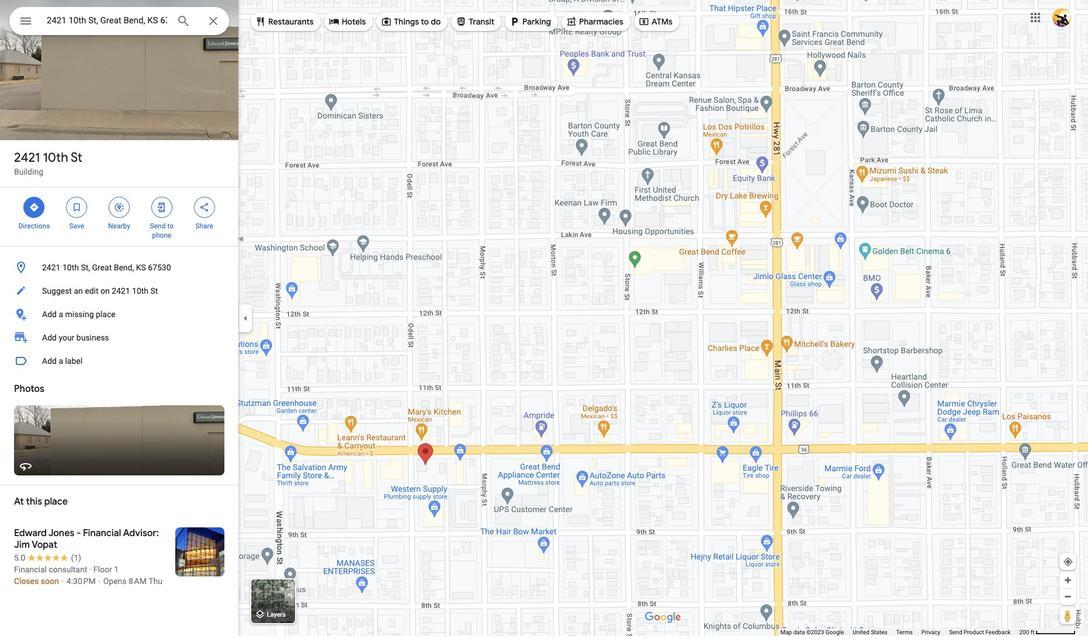 Task type: locate. For each thing, give the bounding box(es) containing it.
financial right '-'
[[83, 528, 121, 540]]

1 vertical spatial a
[[59, 357, 63, 366]]

a for label
[[59, 357, 63, 366]]

10th inside 'button'
[[63, 263, 79, 272]]

united
[[853, 630, 870, 636]]

place right this at the bottom of the page
[[44, 496, 68, 508]]

states
[[871, 630, 888, 636]]

 transit
[[456, 15, 495, 28]]

add a label
[[42, 357, 83, 366]]

1 vertical spatial st
[[151, 287, 158, 296]]

1 horizontal spatial 2421
[[42, 263, 60, 272]]

0 vertical spatial place
[[96, 310, 116, 319]]

⋅ down consultant
[[61, 577, 65, 587]]

0 horizontal spatial ⋅
[[61, 577, 65, 587]]

1
[[114, 565, 119, 575]]

2 ⋅ from the left
[[98, 577, 101, 587]]

10th up building
[[43, 150, 68, 166]]

footer
[[781, 629, 1020, 637]]

1 a from the top
[[59, 310, 63, 319]]

footer inside google maps 'element'
[[781, 629, 1020, 637]]

 button
[[9, 7, 42, 37]]

hotels
[[342, 16, 366, 27]]

0 horizontal spatial send
[[150, 222, 166, 230]]

a for missing
[[59, 310, 63, 319]]

financial up closes
[[14, 565, 47, 575]]

restaurants
[[268, 16, 314, 27]]

0 horizontal spatial st
[[71, 150, 82, 166]]

 things to do
[[381, 15, 441, 28]]

2421 up building
[[14, 150, 40, 166]]

to inside the send to phone
[[167, 222, 174, 230]]

10th for st,
[[63, 263, 79, 272]]

0 vertical spatial to
[[421, 16, 429, 27]]

0 vertical spatial 2421
[[14, 150, 40, 166]]

0 vertical spatial send
[[150, 222, 166, 230]]

add
[[42, 310, 57, 319], [42, 333, 57, 343], [42, 357, 57, 366]]

5.0
[[14, 554, 25, 563]]

2421 10th St, Great Bend, KS 67530 field
[[9, 7, 229, 35]]

1 vertical spatial to
[[167, 222, 174, 230]]

map data ©2023 google
[[781, 630, 845, 636]]

None field
[[47, 13, 167, 27]]

0 vertical spatial st
[[71, 150, 82, 166]]

0 vertical spatial 10th
[[43, 150, 68, 166]]

bend,
[[114, 263, 134, 272]]

2421 10th st, great bend, ks 67530
[[42, 263, 171, 272]]

st inside the suggest an edit on 2421 10th st button
[[151, 287, 158, 296]]

10th down ks at the top
[[132, 287, 149, 296]]


[[381, 15, 392, 28]]

phone
[[152, 232, 172, 240]]

10th inside "2421 10th st building"
[[43, 150, 68, 166]]

add left the label
[[42, 357, 57, 366]]

1 vertical spatial 10th
[[63, 263, 79, 272]]

missing
[[65, 310, 94, 319]]

send inside the send to phone
[[150, 222, 166, 230]]

1 vertical spatial send
[[950, 630, 963, 636]]

send up phone
[[150, 222, 166, 230]]

0 vertical spatial a
[[59, 310, 63, 319]]

2421 for st
[[14, 150, 40, 166]]

jones
[[48, 528, 74, 540]]

a left the label
[[59, 357, 63, 366]]

place down 'on'
[[96, 310, 116, 319]]

2421
[[14, 150, 40, 166], [42, 263, 60, 272], [112, 287, 130, 296]]

 search field
[[9, 7, 229, 37]]

1 vertical spatial financial
[[14, 565, 47, 575]]


[[157, 201, 167, 214]]

add your business
[[42, 333, 109, 343]]

1 horizontal spatial financial
[[83, 528, 121, 540]]

0 horizontal spatial financial
[[14, 565, 47, 575]]

add for add a label
[[42, 357, 57, 366]]

st up  in the top of the page
[[71, 150, 82, 166]]

2 vertical spatial 10th
[[132, 287, 149, 296]]

a left missing
[[59, 310, 63, 319]]

0 horizontal spatial place
[[44, 496, 68, 508]]

send left product
[[950, 630, 963, 636]]

privacy
[[922, 630, 941, 636]]

2 add from the top
[[42, 333, 57, 343]]

add for add a missing place
[[42, 310, 57, 319]]

1 add from the top
[[42, 310, 57, 319]]

add for add your business
[[42, 333, 57, 343]]

vopat
[[32, 540, 57, 551]]

1 horizontal spatial place
[[96, 310, 116, 319]]

10th left st,
[[63, 263, 79, 272]]

financial
[[83, 528, 121, 540], [14, 565, 47, 575]]

1 horizontal spatial to
[[421, 16, 429, 27]]

suggest an edit on 2421 10th st button
[[0, 280, 239, 303]]

3 add from the top
[[42, 357, 57, 366]]

send for send product feedback
[[950, 630, 963, 636]]

2421 up suggest
[[42, 263, 60, 272]]

save
[[69, 222, 84, 230]]

business
[[76, 333, 109, 343]]

10th
[[43, 150, 68, 166], [63, 263, 79, 272], [132, 287, 149, 296]]

1 horizontal spatial send
[[950, 630, 963, 636]]

1 ⋅ from the left
[[61, 577, 65, 587]]

0 vertical spatial add
[[42, 310, 57, 319]]

1 vertical spatial place
[[44, 496, 68, 508]]

2421 10th st main content
[[0, 0, 239, 637]]

closes
[[14, 577, 39, 587]]

8 am
[[129, 577, 147, 587]]

5.0 stars 1 reviews image
[[14, 553, 81, 564]]

add down suggest
[[42, 310, 57, 319]]

2421 right 'on'
[[112, 287, 130, 296]]

at this place
[[14, 496, 68, 508]]


[[71, 201, 82, 214]]

⋅ down floor
[[98, 577, 101, 587]]

1 vertical spatial 2421
[[42, 263, 60, 272]]

67530
[[148, 263, 171, 272]]

2 a from the top
[[59, 357, 63, 366]]

10th inside button
[[132, 287, 149, 296]]

google account: ben nelson  
(ben.nelson1980@gmail.com) image
[[1053, 8, 1072, 27]]

collapse side panel image
[[239, 312, 252, 325]]

st inside "2421 10th st building"
[[71, 150, 82, 166]]


[[567, 15, 577, 28]]

st
[[71, 150, 82, 166], [151, 287, 158, 296]]

200 ft
[[1020, 630, 1035, 636]]

(1)
[[71, 554, 81, 563]]

none field inside 2421 10th st, great bend, ks 67530 "field"
[[47, 13, 167, 27]]

st,
[[81, 263, 90, 272]]

st down 67530
[[151, 287, 158, 296]]

soon
[[41, 577, 59, 587]]

2 vertical spatial 2421
[[112, 287, 130, 296]]

terms
[[897, 630, 913, 636]]

add a missing place button
[[0, 303, 239, 326]]

zoom out image
[[1064, 593, 1073, 602]]

2421 10th st, great bend, ks 67530 button
[[0, 256, 239, 280]]

©2023
[[807, 630, 825, 636]]

 pharmacies
[[567, 15, 624, 28]]

0 vertical spatial financial
[[83, 528, 121, 540]]

2421 inside 'button'
[[42, 263, 60, 272]]

add left your
[[42, 333, 57, 343]]

1 vertical spatial add
[[42, 333, 57, 343]]


[[114, 201, 125, 214]]

place
[[96, 310, 116, 319], [44, 496, 68, 508]]

ks
[[136, 263, 146, 272]]

to left do at the left top
[[421, 16, 429, 27]]

google maps element
[[0, 0, 1089, 637]]

2 horizontal spatial 2421
[[112, 287, 130, 296]]

to
[[421, 16, 429, 27], [167, 222, 174, 230]]

 restaurants
[[256, 15, 314, 28]]

1 horizontal spatial ⋅
[[98, 577, 101, 587]]

1 horizontal spatial st
[[151, 287, 158, 296]]

2421 inside "2421 10th st building"
[[14, 150, 40, 166]]

send inside button
[[950, 630, 963, 636]]

0 horizontal spatial 2421
[[14, 150, 40, 166]]

to up phone
[[167, 222, 174, 230]]

show street view coverage image
[[1060, 608, 1077, 625]]

ft
[[1031, 630, 1035, 636]]

zoom in image
[[1064, 577, 1073, 585]]

send
[[150, 222, 166, 230], [950, 630, 963, 636]]

share
[[195, 222, 213, 230]]

jim
[[14, 540, 30, 551]]

2 vertical spatial add
[[42, 357, 57, 366]]

0 horizontal spatial to
[[167, 222, 174, 230]]

send product feedback button
[[950, 629, 1011, 637]]

2421 for st,
[[42, 263, 60, 272]]

your
[[59, 333, 74, 343]]

footer containing map data ©2023 google
[[781, 629, 1020, 637]]



Task type: vqa. For each thing, say whether or not it's contained in the screenshot.


Task type: describe. For each thing, give the bounding box(es) containing it.
transit
[[469, 16, 495, 27]]

 parking
[[510, 15, 551, 28]]

financial inside financial consultant · floor 1 closes soon ⋅ 4:30 pm ⋅ opens 8 am thu
[[14, 565, 47, 575]]

layers
[[267, 612, 286, 619]]

privacy button
[[922, 629, 941, 637]]

place inside button
[[96, 310, 116, 319]]

2421 inside button
[[112, 287, 130, 296]]


[[19, 13, 33, 29]]

atms
[[652, 16, 673, 27]]

an
[[74, 287, 83, 296]]

-
[[77, 528, 81, 540]]

do
[[431, 16, 441, 27]]

pharmacies
[[579, 16, 624, 27]]

data
[[794, 630, 805, 636]]

send product feedback
[[950, 630, 1011, 636]]

200 ft button
[[1020, 630, 1077, 636]]

opens
[[103, 577, 127, 587]]


[[510, 15, 520, 28]]

actions for 2421 10th st region
[[0, 188, 239, 246]]

building
[[14, 167, 43, 177]]

nearby
[[108, 222, 130, 230]]

photos
[[14, 384, 44, 395]]

edit
[[85, 287, 99, 296]]


[[256, 15, 266, 28]]

floor
[[93, 565, 112, 575]]

map
[[781, 630, 792, 636]]

send for send to phone
[[150, 222, 166, 230]]

on
[[101, 287, 110, 296]]

add a label button
[[0, 350, 239, 373]]

edward
[[14, 528, 47, 540]]

product
[[964, 630, 985, 636]]

terms button
[[897, 629, 913, 637]]

parking
[[523, 16, 551, 27]]

financial consultant · floor 1 closes soon ⋅ 4:30 pm ⋅ opens 8 am thu
[[14, 565, 163, 587]]

label
[[65, 357, 83, 366]]

directions
[[18, 222, 50, 230]]

send to phone
[[150, 222, 174, 240]]

to inside  things to do
[[421, 16, 429, 27]]

at
[[14, 496, 24, 508]]


[[29, 201, 39, 214]]


[[329, 15, 340, 28]]

suggest
[[42, 287, 72, 296]]

united states button
[[853, 629, 888, 637]]

10th for st
[[43, 150, 68, 166]]

this
[[26, 496, 42, 508]]

consultant
[[49, 565, 87, 575]]

 hotels
[[329, 15, 366, 28]]

4:30 pm
[[67, 577, 96, 587]]

financial inside edward jones - financial advisor: jim vopat
[[83, 528, 121, 540]]


[[639, 15, 650, 28]]

united states
[[853, 630, 888, 636]]

feedback
[[986, 630, 1011, 636]]

2421 10th st building
[[14, 150, 82, 177]]

edward jones - financial advisor: jim vopat
[[14, 528, 159, 551]]

things
[[394, 16, 419, 27]]

add a missing place
[[42, 310, 116, 319]]

 atms
[[639, 15, 673, 28]]

show your location image
[[1064, 557, 1074, 568]]

great
[[92, 263, 112, 272]]

suggest an edit on 2421 10th st
[[42, 287, 158, 296]]

advisor:
[[123, 528, 159, 540]]

·
[[89, 565, 91, 575]]

google
[[826, 630, 845, 636]]


[[456, 15, 467, 28]]

add your business link
[[0, 326, 239, 350]]

thu
[[149, 577, 163, 587]]


[[199, 201, 210, 214]]

200
[[1020, 630, 1030, 636]]



